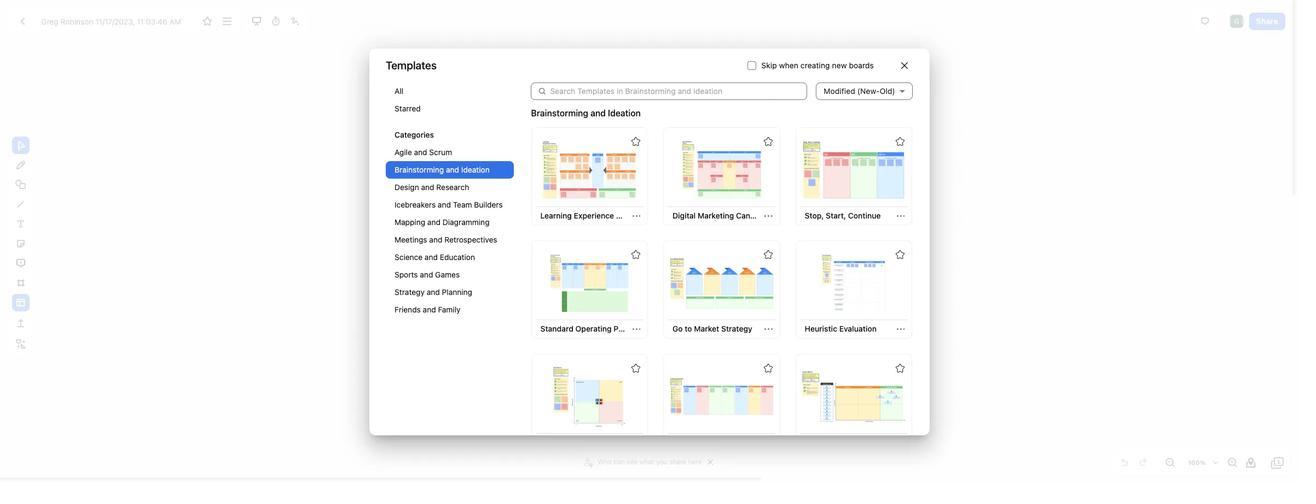 Task type: describe. For each thing, give the bounding box(es) containing it.
thumbnail for spark matrix image
[[802, 367, 906, 428]]

thumbnail for go to market strategy image
[[670, 253, 774, 314]]

card for template learning experience canvas element
[[531, 127, 648, 226]]

icebreakers
[[395, 200, 436, 209]]

all
[[395, 86, 403, 96]]

more options for learning experience canvas image
[[632, 212, 641, 220]]

more options for heuristic evaluation image
[[897, 326, 905, 334]]

meetings
[[395, 235, 427, 244]]

card for template standard operating procedure element
[[531, 241, 651, 339]]

more options for stop, start, continue image
[[897, 212, 905, 220]]

zoom out image
[[1164, 457, 1177, 470]]

thumbnail for heuristic evaluation image
[[802, 253, 906, 314]]

design and research
[[395, 183, 469, 192]]

timer image
[[269, 15, 282, 28]]

spark matrix
[[805, 438, 851, 448]]

brainstorming and ideation inside categories element
[[395, 165, 490, 174]]

share
[[1256, 16, 1278, 26]]

canvas for learning experience canvas
[[616, 211, 643, 221]]

dashboard image
[[16, 15, 29, 28]]

heuristic evaluation button
[[800, 321, 881, 339]]

sports
[[395, 270, 418, 279]]

categories
[[395, 130, 434, 139]]

more options for digital marketing canvas image
[[765, 212, 773, 220]]

templates
[[386, 59, 437, 72]]

retrospectives
[[445, 235, 497, 244]]

and inside brainstorming and ideation status
[[591, 108, 606, 118]]

star this whiteboard image for card for template digital marketing canvas element
[[764, 137, 772, 146]]

team
[[453, 200, 472, 209]]

card for template stop, start, continue element
[[795, 127, 912, 226]]

meetings and retrospectives
[[395, 235, 497, 244]]

matrix for spark matrix
[[828, 438, 851, 448]]

star this whiteboard image for learning experience canvas
[[632, 137, 640, 146]]

brainstorming inside categories element
[[395, 165, 444, 174]]

continue
[[848, 211, 881, 221]]

more options for standard operating procedure image
[[632, 326, 641, 334]]

stop, start, continue button
[[800, 207, 885, 225]]

education
[[440, 253, 475, 262]]

thumbnail for learning experience canvas image
[[537, 139, 642, 201]]

thumbnail for digital marketing canvas image
[[670, 139, 774, 201]]

standard
[[540, 325, 574, 334]]

agile
[[395, 148, 412, 157]]

scrum
[[429, 148, 452, 157]]

design
[[395, 183, 419, 192]]

here
[[688, 459, 702, 467]]

strategy inside categories element
[[395, 288, 425, 297]]

start,
[[826, 211, 846, 221]]

templates image
[[14, 297, 27, 310]]

more options for go to market strategy image
[[765, 326, 773, 334]]

zoom in image
[[1226, 457, 1239, 470]]

who can see what you share here button
[[582, 455, 705, 471]]

modified
[[824, 86, 855, 96]]

market
[[694, 325, 719, 334]]

mapping
[[395, 218, 425, 227]]

strategy inside go to market strategy button
[[721, 325, 752, 334]]

science and education
[[395, 253, 475, 262]]

builders
[[474, 200, 503, 209]]

digital marketing canvas button
[[668, 207, 763, 225]]

bcg matrix
[[540, 438, 581, 448]]

agile and scrum
[[395, 148, 452, 157]]

share button
[[1249, 13, 1286, 30]]

heuristic evaluation
[[805, 325, 877, 334]]

go
[[673, 325, 683, 334]]

friends and family
[[395, 305, 461, 314]]

more options image
[[220, 15, 233, 28]]

card for template spark matrix element
[[795, 354, 912, 453]]

diagramming
[[443, 218, 490, 227]]

Document name text field
[[33, 13, 197, 30]]

ideation inside categories element
[[461, 165, 490, 174]]

procedure
[[614, 325, 651, 334]]

comment panel image
[[1198, 15, 1212, 28]]

ideation inside brainstorming and ideation status
[[608, 108, 641, 118]]



Task type: locate. For each thing, give the bounding box(es) containing it.
friends
[[395, 305, 421, 314]]

1 horizontal spatial ideation
[[608, 108, 641, 118]]

digital
[[673, 211, 696, 221]]

digital marketing canvas
[[673, 211, 763, 221]]

0 vertical spatial brainstorming
[[531, 108, 588, 118]]

matrix inside button
[[828, 438, 851, 448]]

strategy
[[395, 288, 425, 297], [721, 325, 752, 334]]

thumbnail for standard operating procedure image
[[537, 253, 642, 314]]

0 horizontal spatial strategy
[[395, 288, 425, 297]]

can
[[614, 459, 625, 467]]

and
[[591, 108, 606, 118], [414, 148, 427, 157], [446, 165, 459, 174], [421, 183, 434, 192], [438, 200, 451, 209], [427, 218, 441, 227], [429, 235, 442, 244], [425, 253, 438, 262], [420, 270, 433, 279], [427, 288, 440, 297], [423, 305, 436, 314]]

2 canvas from the left
[[736, 211, 763, 221]]

spark
[[805, 438, 826, 448]]

0 horizontal spatial canvas
[[616, 211, 643, 221]]

ideation
[[608, 108, 641, 118], [461, 165, 490, 174]]

map
[[744, 438, 760, 448]]

what
[[639, 459, 654, 467]]

heuristic
[[805, 325, 837, 334]]

sports and games
[[395, 270, 460, 279]]

1 vertical spatial brainstorming
[[395, 165, 444, 174]]

matrix for bcg matrix
[[559, 438, 581, 448]]

star this whiteboard image for card for template standard operating procedure element
[[632, 251, 640, 259]]

go to market strategy
[[673, 325, 752, 334]]

old)
[[880, 86, 895, 96]]

1 horizontal spatial brainstorming and ideation
[[531, 108, 641, 118]]

categories element
[[386, 82, 514, 330]]

1 horizontal spatial matrix
[[828, 438, 851, 448]]

starred
[[395, 104, 421, 113]]

standard operating procedure button
[[536, 321, 651, 339]]

present image
[[250, 15, 263, 28]]

brainstorming and ideation
[[531, 108, 641, 118], [395, 165, 490, 174]]

star this whiteboard image for card for template spark matrix element
[[896, 364, 905, 373]]

matrix right spark
[[828, 438, 851, 448]]

operating
[[576, 325, 612, 334]]

card for template digital marketing canvas element
[[663, 127, 780, 226]]

more tools image
[[14, 338, 27, 351]]

modified (new-old) button
[[816, 73, 913, 109]]

100 %
[[1188, 460, 1206, 467]]

stop,
[[805, 211, 824, 221]]

card for template go to market strategy element
[[663, 241, 780, 339]]

star this whiteboard image inside card for template stop, start, continue element
[[896, 137, 905, 146]]

science
[[395, 253, 423, 262]]

1 horizontal spatial brainstorming
[[531, 108, 588, 118]]

star this whiteboard image
[[632, 137, 640, 146], [764, 251, 772, 259], [896, 251, 905, 259], [632, 364, 640, 373]]

star this whiteboard image inside card for template problem statement map element
[[764, 364, 772, 373]]

star this whiteboard image inside card for template bcg matrix element
[[632, 364, 640, 373]]

learning experience canvas button
[[536, 207, 643, 225]]

canvas for digital marketing canvas
[[736, 211, 763, 221]]

matrix inside button
[[559, 438, 581, 448]]

0 vertical spatial ideation
[[608, 108, 641, 118]]

1 canvas from the left
[[616, 211, 643, 221]]

research
[[436, 183, 469, 192]]

upload pdfs and images image
[[14, 317, 27, 331]]

card for template bcg matrix element
[[531, 354, 648, 453]]

standard operating procedure
[[540, 325, 651, 334]]

new
[[832, 61, 847, 70]]

0 horizontal spatial brainstorming and ideation
[[395, 165, 490, 174]]

who can see what you share here
[[598, 459, 702, 467]]

icebreakers and team builders
[[395, 200, 503, 209]]

thumbnail for problem statement map image
[[670, 367, 774, 428]]

star this whiteboard image for card for template stop, start, continue element
[[896, 137, 905, 146]]

Search Templates in Brainstorming and Ideation text field
[[550, 82, 807, 100]]

skip when creating new boards
[[762, 61, 874, 70]]

brainstorming and ideation element
[[530, 126, 913, 485]]

go to market strategy button
[[668, 321, 757, 339]]

statement
[[705, 438, 742, 448]]

star this whiteboard image inside card for template spark matrix element
[[896, 364, 905, 373]]

pages image
[[1271, 457, 1284, 470]]

thumbnail for bcg matrix image
[[537, 367, 642, 428]]

1 vertical spatial ideation
[[461, 165, 490, 174]]

canvas inside button
[[736, 211, 763, 221]]

problem statement map
[[673, 438, 760, 448]]

star this whiteboard image inside the card for template learning experience canvas element
[[632, 137, 640, 146]]

matrix right the bcg on the bottom left
[[559, 438, 581, 448]]

star this whiteboard image for heuristic evaluation
[[896, 251, 905, 259]]

marketing
[[698, 211, 734, 221]]

planning
[[442, 288, 472, 297]]

canvas left more options for digital marketing canvas image
[[736, 211, 763, 221]]

canvas right experience
[[616, 211, 643, 221]]

mapping and diagramming
[[395, 218, 490, 227]]

when
[[779, 61, 798, 70]]

who
[[598, 459, 612, 467]]

share
[[669, 459, 686, 467]]

star this whiteboard image for card for template problem statement map element in the bottom right of the page
[[764, 364, 772, 373]]

family
[[438, 305, 461, 314]]

skip
[[762, 61, 777, 70]]

thumbnail for stop, start, continue image
[[802, 139, 906, 201]]

brainstorming inside status
[[531, 108, 588, 118]]

bcg matrix button
[[536, 435, 586, 452]]

brainstorming and ideation status
[[531, 106, 641, 120]]

0 horizontal spatial ideation
[[461, 165, 490, 174]]

spark matrix button
[[800, 435, 855, 452]]

(new-
[[857, 86, 880, 96]]

0 horizontal spatial matrix
[[559, 438, 581, 448]]

boards
[[849, 61, 874, 70]]

0 vertical spatial brainstorming and ideation
[[531, 108, 641, 118]]

star this whiteboard image for go to market strategy
[[764, 251, 772, 259]]

bcg
[[540, 438, 557, 448]]

card for template heuristic evaluation element
[[795, 241, 912, 339]]

problem
[[673, 438, 703, 448]]

1 vertical spatial brainstorming and ideation
[[395, 165, 490, 174]]

card for template problem statement map element
[[663, 354, 780, 453]]

strategy up friends
[[395, 288, 425, 297]]

0 vertical spatial strategy
[[395, 288, 425, 297]]

1 horizontal spatial strategy
[[721, 325, 752, 334]]

strategy and planning
[[395, 288, 472, 297]]

1 matrix from the left
[[559, 438, 581, 448]]

laser image
[[288, 15, 302, 28]]

1 vertical spatial strategy
[[721, 325, 752, 334]]

to
[[685, 325, 692, 334]]

experience
[[574, 211, 614, 221]]

modified (new-old)
[[824, 86, 895, 96]]

games
[[435, 270, 460, 279]]

100
[[1188, 460, 1200, 467]]

canvas inside button
[[616, 211, 643, 221]]

evaluation
[[839, 325, 877, 334]]

learning experience canvas
[[540, 211, 643, 221]]

learning
[[540, 211, 572, 221]]

0 horizontal spatial brainstorming
[[395, 165, 444, 174]]

star this whiteboard image
[[201, 15, 214, 28], [764, 137, 772, 146], [896, 137, 905, 146], [632, 251, 640, 259], [764, 364, 772, 373], [896, 364, 905, 373]]

stop, start, continue
[[805, 211, 881, 221]]

canvas
[[616, 211, 643, 221], [736, 211, 763, 221]]

brainstorming
[[531, 108, 588, 118], [395, 165, 444, 174]]

problem statement map button
[[668, 435, 762, 452]]

see
[[627, 459, 638, 467]]

2 matrix from the left
[[828, 438, 851, 448]]

creating
[[801, 61, 830, 70]]

you
[[656, 459, 667, 467]]

matrix
[[559, 438, 581, 448], [828, 438, 851, 448]]

strategy right market
[[721, 325, 752, 334]]

1 horizontal spatial canvas
[[736, 211, 763, 221]]

%
[[1200, 460, 1206, 467]]



Task type: vqa. For each thing, say whether or not it's contained in the screenshot.
boards
yes



